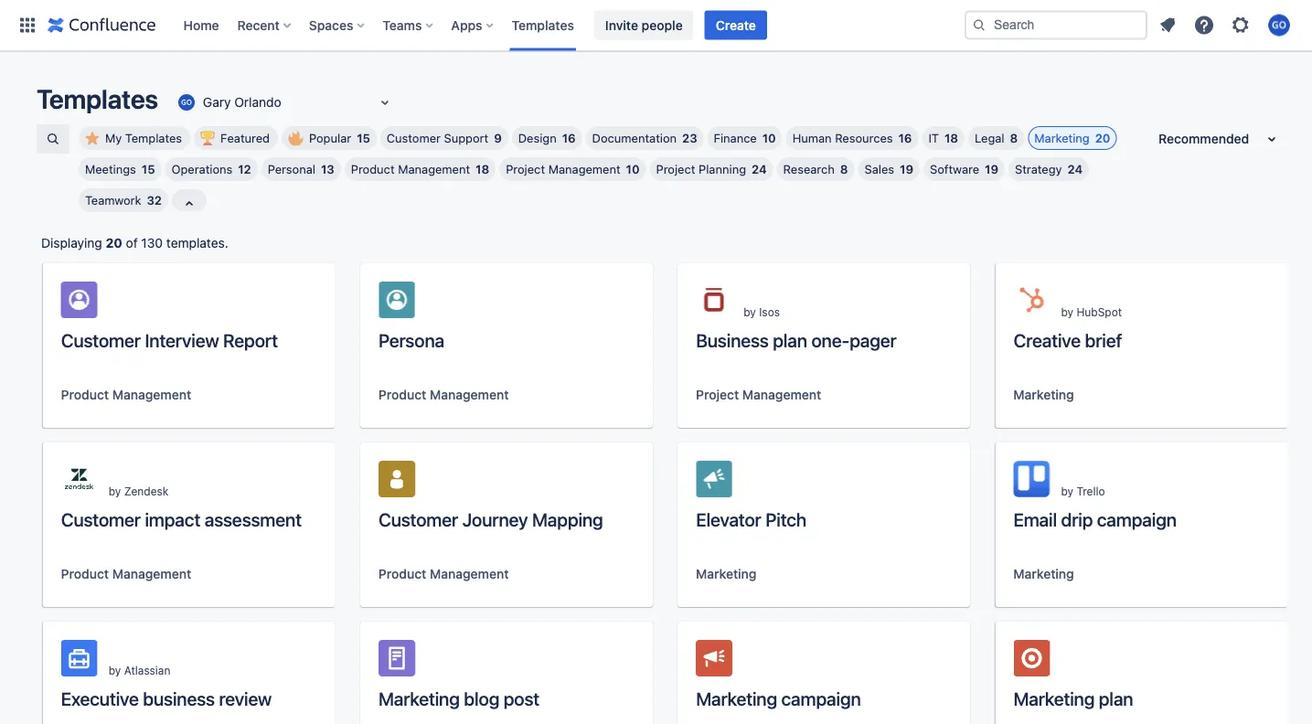 Task type: locate. For each thing, give the bounding box(es) containing it.
it 18
[[929, 131, 959, 145]]

24 down finance 10
[[752, 162, 767, 176]]

atlassian
[[124, 664, 171, 677]]

impact
[[145, 509, 201, 530]]

0 vertical spatial 15
[[357, 131, 370, 145]]

featured
[[221, 131, 270, 145]]

marketing inside button
[[379, 688, 460, 710]]

0 vertical spatial plan
[[773, 329, 808, 351]]

19 for sales 19
[[900, 162, 914, 176]]

by for email
[[1062, 485, 1074, 498]]

1 horizontal spatial 24
[[1068, 162, 1084, 176]]

orlando
[[234, 95, 282, 110]]

15 down my templates
[[142, 162, 155, 176]]

management inside button
[[743, 387, 822, 403]]

product for impact
[[61, 567, 109, 582]]

teams
[[383, 17, 422, 32]]

pitch
[[766, 509, 807, 530]]

review
[[219, 688, 272, 710]]

create
[[716, 17, 757, 32]]

post
[[504, 688, 540, 710]]

1 vertical spatial 15
[[142, 162, 155, 176]]

project inside button
[[696, 387, 740, 403]]

24 down marketing 20
[[1068, 162, 1084, 176]]

1 vertical spatial templates
[[37, 83, 158, 114]]

creative
[[1014, 329, 1081, 351]]

templates.
[[166, 236, 229, 251]]

9
[[494, 131, 502, 145]]

meetings 15
[[85, 162, 155, 176]]

by for business
[[744, 306, 756, 318]]

0 horizontal spatial project
[[506, 162, 545, 176]]

customer for customer impact assessment
[[61, 509, 141, 530]]

marketing button
[[1014, 386, 1075, 404], [696, 565, 757, 584], [1014, 565, 1075, 584]]

1 horizontal spatial 16
[[899, 131, 913, 145]]

0 vertical spatial 20
[[1096, 131, 1111, 145]]

project down 'design'
[[506, 162, 545, 176]]

2 19 from the left
[[986, 162, 999, 176]]

project down the business
[[696, 387, 740, 403]]

19
[[900, 162, 914, 176], [986, 162, 999, 176]]

software
[[931, 162, 980, 176]]

home
[[183, 17, 219, 32]]

report
[[223, 329, 278, 351]]

project for project management 10
[[506, 162, 545, 176]]

templates right my in the left top of the page
[[125, 131, 182, 145]]

open search bar image
[[46, 132, 60, 146]]

19 down legal
[[986, 162, 999, 176]]

0 horizontal spatial 24
[[752, 162, 767, 176]]

templates inside button
[[125, 131, 182, 145]]

recommended
[[1159, 131, 1250, 146]]

management down the "business plan one-pager"
[[743, 387, 822, 403]]

operations
[[172, 162, 233, 176]]

1 vertical spatial campaign
[[782, 688, 862, 710]]

product management button for customer impact assessment
[[61, 565, 191, 584]]

customer journey mapping
[[379, 509, 603, 530]]

20
[[1096, 131, 1111, 145], [106, 236, 122, 251]]

project for project planning 24
[[657, 162, 696, 176]]

customer for customer journey mapping
[[379, 509, 459, 530]]

marketing
[[1035, 131, 1090, 145], [1014, 387, 1075, 403], [696, 567, 757, 582], [1014, 567, 1075, 582], [379, 688, 460, 710], [696, 688, 778, 710], [1014, 688, 1095, 710]]

customer left journey
[[379, 509, 459, 530]]

customer up 'product management 18'
[[387, 131, 441, 145]]

marketing button down elevator
[[696, 565, 757, 584]]

product management down impact
[[61, 567, 191, 582]]

10 right finance
[[763, 131, 777, 145]]

campaign
[[1098, 509, 1177, 530], [782, 688, 862, 710]]

product
[[351, 162, 395, 176], [61, 387, 109, 403], [379, 387, 427, 403], [61, 567, 109, 582], [379, 567, 427, 582]]

20 for marketing
[[1096, 131, 1111, 145]]

management down customer interview report on the left of the page
[[112, 387, 191, 403]]

18 down 'support' at left
[[476, 162, 490, 176]]

marketing button for creative
[[1014, 386, 1075, 404]]

12
[[238, 162, 251, 176]]

product management button
[[61, 386, 191, 404], [379, 386, 509, 404], [61, 565, 191, 584], [379, 565, 509, 584]]

0 horizontal spatial 20
[[106, 236, 122, 251]]

10 down documentation
[[626, 162, 640, 176]]

8 right legal
[[1011, 131, 1019, 145]]

marketing button down creative
[[1014, 386, 1075, 404]]

recent button
[[232, 11, 298, 40]]

0 horizontal spatial campaign
[[782, 688, 862, 710]]

product management button down impact
[[61, 565, 191, 584]]

0 horizontal spatial 19
[[900, 162, 914, 176]]

templates link
[[506, 11, 580, 40]]

1 vertical spatial plan
[[1100, 688, 1134, 710]]

management down persona
[[430, 387, 509, 403]]

by for customer
[[109, 485, 121, 498]]

0 vertical spatial templates
[[512, 17, 575, 32]]

fewer categories image
[[178, 193, 200, 215]]

templates up my in the left top of the page
[[37, 83, 158, 114]]

project down 23
[[657, 162, 696, 176]]

plan inside button
[[1100, 688, 1134, 710]]

16
[[562, 131, 576, 145], [899, 131, 913, 145]]

0 vertical spatial campaign
[[1098, 509, 1177, 530]]

resources
[[836, 131, 894, 145]]

product management button down persona
[[379, 386, 509, 404]]

by left isos
[[744, 306, 756, 318]]

marketing button down email
[[1014, 565, 1075, 584]]

32
[[147, 194, 162, 207]]

product for journey
[[379, 567, 427, 582]]

product management button down the "customer journey mapping"
[[379, 565, 509, 584]]

marketing inside button
[[696, 688, 778, 710]]

elevator pitch
[[696, 509, 807, 530]]

by
[[744, 306, 756, 318], [1062, 306, 1074, 318], [109, 485, 121, 498], [1062, 485, 1074, 498], [109, 664, 121, 677]]

management for persona
[[430, 387, 509, 403]]

2 horizontal spatial project
[[696, 387, 740, 403]]

0 vertical spatial 10
[[763, 131, 777, 145]]

journey
[[463, 509, 528, 530]]

by left trello
[[1062, 485, 1074, 498]]

teamwork 32
[[85, 194, 162, 207]]

management down impact
[[112, 567, 191, 582]]

0 horizontal spatial 18
[[476, 162, 490, 176]]

None text field
[[176, 93, 179, 112]]

confluence image
[[48, 14, 156, 36], [48, 14, 156, 36]]

15 right popular
[[357, 131, 370, 145]]

product management button down customer interview report on the left of the page
[[61, 386, 191, 404]]

marketing inside button
[[1014, 688, 1095, 710]]

product management button for persona
[[379, 386, 509, 404]]

1 19 from the left
[[900, 162, 914, 176]]

customer impact assessment
[[61, 509, 302, 530]]

8 down human resources 16
[[841, 162, 849, 176]]

1 horizontal spatial 10
[[763, 131, 777, 145]]

my templates
[[105, 131, 182, 145]]

invite people
[[606, 17, 683, 32]]

1 horizontal spatial 19
[[986, 162, 999, 176]]

management for customer interview report
[[112, 387, 191, 403]]

18
[[945, 131, 959, 145], [476, 162, 490, 176]]

1 horizontal spatial campaign
[[1098, 509, 1177, 530]]

1 horizontal spatial 20
[[1096, 131, 1111, 145]]

0 vertical spatial 8
[[1011, 131, 1019, 145]]

business plan one-pager
[[696, 329, 897, 351]]

by atlassian
[[109, 664, 171, 677]]

1 horizontal spatial plan
[[1100, 688, 1134, 710]]

global element
[[11, 0, 962, 51]]

gary orlando
[[203, 95, 282, 110]]

customer down by zendesk
[[61, 509, 141, 530]]

plan for business
[[773, 329, 808, 351]]

management down the "customer journey mapping"
[[430, 567, 509, 582]]

16 up project management 10
[[562, 131, 576, 145]]

18 right the it
[[945, 131, 959, 145]]

interview
[[145, 329, 219, 351]]

0 horizontal spatial 8
[[841, 162, 849, 176]]

0 horizontal spatial plan
[[773, 329, 808, 351]]

0 horizontal spatial 16
[[562, 131, 576, 145]]

10
[[763, 131, 777, 145], [626, 162, 640, 176]]

appswitcher icon image
[[16, 14, 38, 36]]

16 left the it
[[899, 131, 913, 145]]

recommended button
[[1148, 124, 1295, 154]]

settings icon image
[[1231, 14, 1253, 36]]

19 right sales
[[900, 162, 914, 176]]

customer left interview
[[61, 329, 141, 351]]

2 16 from the left
[[899, 131, 913, 145]]

0 vertical spatial 18
[[945, 131, 959, 145]]

templates inside global element
[[512, 17, 575, 32]]

teams button
[[377, 11, 440, 40]]

1 vertical spatial 8
[[841, 162, 849, 176]]

legal
[[975, 131, 1005, 145]]

customer support 9
[[387, 131, 502, 145]]

product management button for customer interview report
[[61, 386, 191, 404]]

8
[[1011, 131, 1019, 145], [841, 162, 849, 176]]

personal
[[268, 162, 316, 176]]

0 horizontal spatial 10
[[626, 162, 640, 176]]

banner
[[0, 0, 1313, 51]]

recent
[[238, 17, 280, 32]]

templates right apps popup button
[[512, 17, 575, 32]]

1 horizontal spatial project
[[657, 162, 696, 176]]

project management
[[696, 387, 822, 403]]

product management down customer interview report on the left of the page
[[61, 387, 191, 403]]

home link
[[178, 11, 225, 40]]

1 vertical spatial 20
[[106, 236, 122, 251]]

product management
[[61, 387, 191, 403], [379, 387, 509, 403], [61, 567, 191, 582], [379, 567, 509, 582]]

19 for software 19
[[986, 162, 999, 176]]

2 vertical spatial templates
[[125, 131, 182, 145]]

product management 18
[[351, 162, 490, 176]]

design
[[519, 131, 557, 145]]

product management down persona
[[379, 387, 509, 403]]

1 horizontal spatial 18
[[945, 131, 959, 145]]

human
[[793, 131, 832, 145]]

8 for research 8
[[841, 162, 849, 176]]

documentation 23
[[593, 131, 698, 145]]

marketing button for elevator
[[696, 565, 757, 584]]

marketing campaign button
[[678, 622, 971, 725]]

plan
[[773, 329, 808, 351], [1100, 688, 1134, 710]]

product management down the "customer journey mapping"
[[379, 567, 509, 582]]

by up the creative brief
[[1062, 306, 1074, 318]]

legal 8
[[975, 131, 1019, 145]]

management
[[398, 162, 470, 176], [549, 162, 621, 176], [112, 387, 191, 403], [430, 387, 509, 403], [743, 387, 822, 403], [112, 567, 191, 582], [430, 567, 509, 582]]

by up executive
[[109, 664, 121, 677]]

by left zendesk
[[109, 485, 121, 498]]

1 horizontal spatial 8
[[1011, 131, 1019, 145]]



Task type: describe. For each thing, give the bounding box(es) containing it.
email
[[1014, 509, 1058, 530]]

create link
[[705, 11, 768, 40]]

1 16 from the left
[[562, 131, 576, 145]]

mapping
[[532, 509, 603, 530]]

invite people button
[[595, 11, 694, 40]]

management down design 16
[[549, 162, 621, 176]]

popular
[[309, 131, 352, 145]]

meetings
[[85, 162, 136, 176]]

product management for customer impact assessment
[[61, 567, 191, 582]]

apps button
[[446, 11, 501, 40]]

1 horizontal spatial 15
[[357, 131, 370, 145]]

finance 10
[[714, 131, 777, 145]]

search image
[[973, 18, 987, 32]]

20 for displaying
[[106, 236, 122, 251]]

product for interview
[[61, 387, 109, 403]]

software 19
[[931, 162, 999, 176]]

23
[[683, 131, 698, 145]]

13
[[321, 162, 335, 176]]

130
[[141, 236, 163, 251]]

Search field
[[965, 11, 1148, 40]]

sales 19
[[865, 162, 914, 176]]

persona
[[379, 329, 445, 351]]

design 16
[[519, 131, 576, 145]]

strategy 24
[[1016, 162, 1084, 176]]

marketing blog post button
[[360, 622, 653, 725]]

spaces
[[309, 17, 354, 32]]

elevator
[[696, 509, 762, 530]]

customer for customer support 9
[[387, 131, 441, 145]]

product management button for customer journey mapping
[[379, 565, 509, 584]]

product management for customer interview report
[[61, 387, 191, 403]]

by for executive
[[109, 664, 121, 677]]

1 24 from the left
[[752, 162, 767, 176]]

customer interview report
[[61, 329, 278, 351]]

management down customer support 9
[[398, 162, 470, 176]]

2 24 from the left
[[1068, 162, 1084, 176]]

teamwork
[[85, 194, 141, 207]]

1 vertical spatial 18
[[476, 162, 490, 176]]

finance
[[714, 131, 757, 145]]

8 for legal 8
[[1011, 131, 1019, 145]]

zendesk
[[124, 485, 169, 498]]

marketing button for email
[[1014, 565, 1075, 584]]

product management for customer journey mapping
[[379, 567, 509, 582]]

plan for marketing
[[1100, 688, 1134, 710]]

open image
[[374, 91, 396, 113]]

gary
[[203, 95, 231, 110]]

by hubspot
[[1062, 306, 1123, 318]]

management for customer journey mapping
[[430, 567, 509, 582]]

marketing plan button
[[996, 622, 1289, 725]]

apps
[[451, 17, 483, 32]]

campaign inside button
[[782, 688, 862, 710]]

documentation
[[593, 131, 677, 145]]

strategy
[[1016, 162, 1063, 176]]

marketing plan
[[1014, 688, 1134, 710]]

drip
[[1062, 509, 1094, 530]]

blog
[[464, 688, 500, 710]]

customer for customer interview report
[[61, 329, 141, 351]]

product management for persona
[[379, 387, 509, 403]]

assessment
[[205, 509, 302, 530]]

operations 12
[[172, 162, 251, 176]]

help icon image
[[1194, 14, 1216, 36]]

spaces button
[[304, 11, 372, 40]]

of
[[126, 236, 138, 251]]

people
[[642, 17, 683, 32]]

personal 13
[[268, 162, 335, 176]]

hubspot
[[1077, 306, 1123, 318]]

by for creative
[[1062, 306, 1074, 318]]

pager
[[850, 329, 897, 351]]

research 8
[[784, 162, 849, 176]]

1 vertical spatial 10
[[626, 162, 640, 176]]

brief
[[1086, 329, 1123, 351]]

executive
[[61, 688, 139, 710]]

creative brief
[[1014, 329, 1123, 351]]

banner containing home
[[0, 0, 1313, 51]]

by zendesk
[[109, 485, 169, 498]]

project for project management
[[696, 387, 740, 403]]

project management button
[[696, 386, 822, 404]]

by trello
[[1062, 485, 1106, 498]]

by isos
[[744, 306, 780, 318]]

your profile and preferences image
[[1269, 14, 1291, 36]]

management for business plan one-pager
[[743, 387, 822, 403]]

invite
[[606, 17, 639, 32]]

marketing blog post
[[379, 688, 540, 710]]

one-
[[812, 329, 850, 351]]

project planning 24
[[657, 162, 767, 176]]

email drip campaign
[[1014, 509, 1177, 530]]

planning
[[699, 162, 747, 176]]

research
[[784, 162, 835, 176]]

it
[[929, 131, 940, 145]]

management for customer impact assessment
[[112, 567, 191, 582]]

trello
[[1077, 485, 1106, 498]]

my templates button
[[79, 126, 190, 150]]

project management 10
[[506, 162, 640, 176]]

marketing 20
[[1035, 131, 1111, 145]]

marketing campaign
[[696, 688, 862, 710]]

sales
[[865, 162, 895, 176]]

notification icon image
[[1157, 14, 1179, 36]]

displaying
[[41, 236, 102, 251]]

isos
[[760, 306, 780, 318]]

featured button
[[194, 126, 278, 150]]

business
[[696, 329, 769, 351]]

displaying 20 of 130 templates.
[[41, 236, 229, 251]]

0 horizontal spatial 15
[[142, 162, 155, 176]]

executive business review
[[61, 688, 272, 710]]



Task type: vqa. For each thing, say whether or not it's contained in the screenshot.
Normal text dropdown button
no



